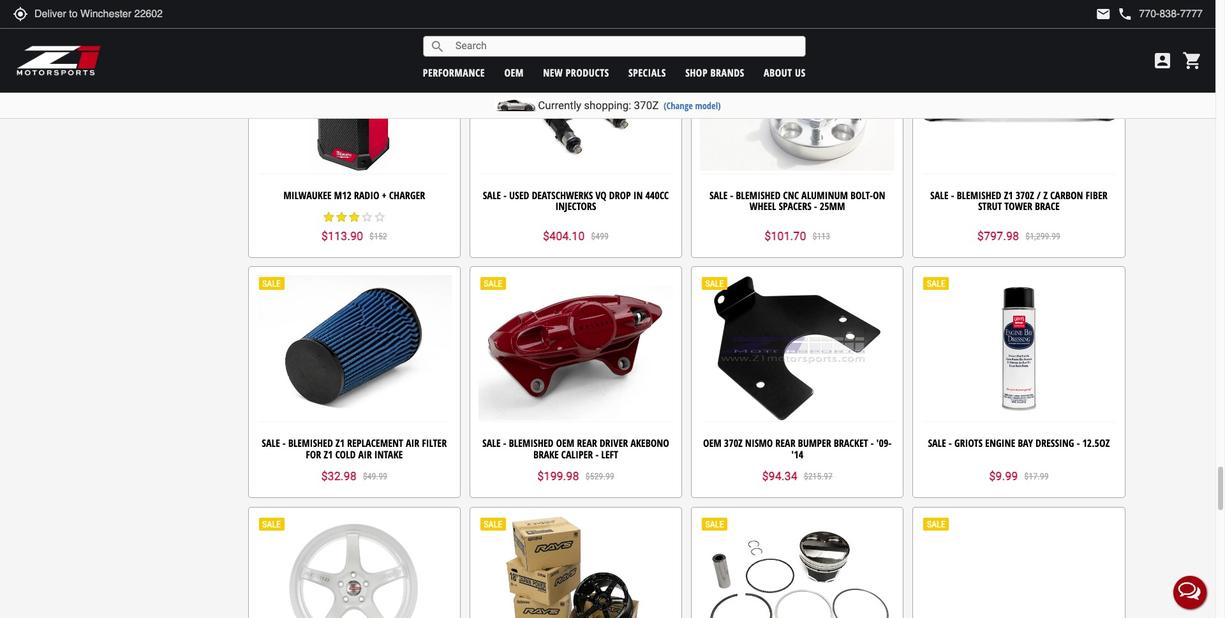 Task type: describe. For each thing, give the bounding box(es) containing it.
25mm
[[820, 199, 846, 214]]

$199.98 $529.99
[[538, 470, 615, 483]]

1 horizontal spatial air
[[406, 436, 420, 450]]

in
[[634, 188, 643, 202]]

cold
[[335, 448, 356, 462]]

sale for sale - blemished z1 370z / z carbon fiber strut tower brace
[[931, 188, 949, 202]]

mail link
[[1096, 6, 1112, 22]]

1 star_border from the left
[[361, 211, 374, 224]]

milwaukee m12 radio + charger
[[284, 188, 425, 202]]

engine
[[986, 436, 1016, 450]]

products
[[566, 65, 609, 79]]

$797.98
[[978, 229, 1020, 243]]

$49.99
[[363, 471, 388, 482]]

intake
[[375, 448, 403, 462]]

$9.99
[[990, 470, 1019, 483]]

blemished for carbon
[[957, 188, 1002, 202]]

account_box
[[1153, 50, 1173, 71]]

sale - used deatschwerks vq drop in 440cc injectors
[[483, 188, 669, 214]]

caliper
[[562, 448, 593, 462]]

rear inside sale - blemished oem rear driver akebono brake caliper - left
[[577, 436, 597, 450]]

$17.99
[[1025, 471, 1049, 482]]

- inside sale - used deatschwerks vq drop in 440cc injectors
[[504, 188, 507, 202]]

z1 for strut
[[1005, 188, 1014, 202]]

z1 motorsports logo image
[[16, 45, 102, 77]]

griots
[[955, 436, 983, 450]]

mail
[[1096, 6, 1112, 22]]

- left 25mm
[[814, 199, 818, 214]]

performance
[[423, 65, 485, 79]]

us
[[796, 65, 806, 79]]

370z inside oem 370z nismo rear bumper bracket - '09- '14
[[725, 436, 743, 450]]

- left 12.5oz
[[1077, 436, 1081, 450]]

aluminum
[[802, 188, 848, 202]]

bolt-
[[851, 188, 873, 202]]

$215.97
[[804, 471, 833, 482]]

mail phone
[[1096, 6, 1133, 22]]

oem link
[[505, 65, 524, 79]]

spacers
[[779, 199, 812, 214]]

shopping_cart
[[1183, 50, 1203, 71]]

2 star from the left
[[335, 211, 348, 224]]

carbon
[[1051, 188, 1084, 202]]

milwaukee
[[284, 188, 332, 202]]

'09-
[[877, 436, 892, 450]]

(change
[[664, 100, 693, 112]]

oem inside sale - blemished oem rear driver akebono brake caliper - left
[[556, 436, 575, 450]]

shop brands link
[[686, 65, 745, 79]]

oem for oem 'link' at the left top of the page
[[505, 65, 524, 79]]

left
[[602, 448, 619, 462]]

sale - griots engine bay dressing - 12.5oz
[[929, 436, 1110, 450]]

shopping:
[[584, 99, 632, 112]]

0 horizontal spatial air
[[358, 448, 372, 462]]

sale for sale - griots engine bay dressing - 12.5oz
[[929, 436, 947, 450]]

blemished for brake
[[509, 436, 554, 450]]

bumper
[[798, 436, 832, 450]]

- inside sale - blemished z1 replacement air filter for z1 cold air intake
[[283, 436, 286, 450]]

$32.98
[[321, 470, 357, 483]]

$101.70
[[765, 229, 807, 243]]

1 star from the left
[[323, 211, 335, 224]]

vq
[[596, 188, 607, 202]]

- left griots
[[949, 436, 952, 450]]

search
[[430, 39, 445, 54]]

new products
[[543, 65, 609, 79]]

sale for sale - used deatschwerks vq drop in 440cc injectors
[[483, 188, 501, 202]]

12.5oz
[[1083, 436, 1110, 450]]

+
[[382, 188, 387, 202]]

account_box link
[[1150, 50, 1177, 71]]

3 star from the left
[[348, 211, 361, 224]]

for
[[306, 448, 321, 462]]

$32.98 $49.99
[[321, 470, 388, 483]]

- left wheel
[[731, 188, 734, 202]]

phone
[[1118, 6, 1133, 22]]

cnc
[[784, 188, 799, 202]]

driver
[[600, 436, 628, 450]]

sale - blemished oem rear driver akebono brake caliper - left
[[483, 436, 670, 462]]

sale - blemished z1 replacement air filter for z1 cold air intake
[[262, 436, 447, 462]]

sale - blemished z1 370z / z carbon fiber strut tower brace
[[931, 188, 1108, 214]]

fiber
[[1086, 188, 1108, 202]]

Search search field
[[445, 36, 806, 56]]

specials
[[629, 65, 666, 79]]

$94.34
[[763, 470, 798, 483]]



Task type: locate. For each thing, give the bounding box(es) containing it.
about us
[[764, 65, 806, 79]]

m12
[[334, 188, 352, 202]]

rear inside oem 370z nismo rear bumper bracket - '09- '14
[[776, 436, 796, 450]]

sale inside sale - used deatschwerks vq drop in 440cc injectors
[[483, 188, 501, 202]]

$404.10 $499
[[543, 229, 609, 243]]

filter
[[422, 436, 447, 450]]

specials link
[[629, 65, 666, 79]]

z
[[1044, 188, 1048, 202]]

blemished for wheel
[[736, 188, 781, 202]]

- left brake
[[503, 436, 507, 450]]

- left ''09-'
[[871, 436, 874, 450]]

about
[[764, 65, 793, 79]]

oem left new at left top
[[505, 65, 524, 79]]

new products link
[[543, 65, 609, 79]]

370z left nismo
[[725, 436, 743, 450]]

$404.10
[[543, 229, 585, 243]]

blemished left tower
[[957, 188, 1002, 202]]

sale inside sale - blemished cnc aluminum bolt-on wheel spacers - 25mm
[[710, 188, 728, 202]]

2 horizontal spatial oem
[[704, 436, 722, 450]]

- left the strut
[[952, 188, 955, 202]]

sale left griots
[[929, 436, 947, 450]]

- left for
[[283, 436, 286, 450]]

$499
[[591, 231, 609, 241]]

rear
[[577, 436, 597, 450], [776, 436, 796, 450]]

strut
[[979, 199, 1003, 214]]

370z left (change
[[634, 99, 659, 112]]

blemished up $199.98 on the bottom of the page
[[509, 436, 554, 450]]

oem for oem 370z nismo rear bumper bracket - '09- '14
[[704, 436, 722, 450]]

0 horizontal spatial 370z
[[634, 99, 659, 112]]

sale
[[483, 188, 501, 202], [710, 188, 728, 202], [931, 188, 949, 202], [262, 436, 280, 450], [483, 436, 501, 450], [929, 436, 947, 450]]

oem up $199.98 on the bottom of the page
[[556, 436, 575, 450]]

z1 inside sale - blemished z1 370z / z carbon fiber strut tower brace
[[1005, 188, 1014, 202]]

new
[[543, 65, 563, 79]]

0 horizontal spatial rear
[[577, 436, 597, 450]]

sale - blemished cnc aluminum bolt-on wheel spacers - 25mm
[[710, 188, 886, 214]]

- inside oem 370z nismo rear bumper bracket - '09- '14
[[871, 436, 874, 450]]

370z inside sale - blemished z1 370z / z carbon fiber strut tower brace
[[1016, 188, 1035, 202]]

rear left left
[[577, 436, 597, 450]]

blemished inside sale - blemished cnc aluminum bolt-on wheel spacers - 25mm
[[736, 188, 781, 202]]

performance link
[[423, 65, 485, 79]]

about us link
[[764, 65, 806, 79]]

star_border
[[361, 211, 374, 224], [374, 211, 386, 224]]

replacement
[[347, 436, 403, 450]]

- left left
[[596, 448, 599, 462]]

1 horizontal spatial oem
[[556, 436, 575, 450]]

1 vertical spatial 370z
[[1016, 188, 1035, 202]]

model)
[[696, 100, 721, 112]]

blemished left cold
[[288, 436, 333, 450]]

2 horizontal spatial 370z
[[1016, 188, 1035, 202]]

z1 for cold
[[336, 436, 345, 450]]

z1
[[1005, 188, 1014, 202], [336, 436, 345, 450], [324, 448, 333, 462]]

sale left the strut
[[931, 188, 949, 202]]

on
[[873, 188, 886, 202]]

star_border down radio
[[361, 211, 374, 224]]

dressing
[[1036, 436, 1075, 450]]

bay
[[1018, 436, 1034, 450]]

shopping_cart link
[[1180, 50, 1203, 71]]

$94.34 $215.97
[[763, 470, 833, 483]]

$1,299.99
[[1026, 231, 1061, 241]]

1 horizontal spatial z1
[[336, 436, 345, 450]]

air left filter
[[406, 436, 420, 450]]

used
[[510, 188, 530, 202]]

370z left /
[[1016, 188, 1035, 202]]

oem left nismo
[[704, 436, 722, 450]]

2 vertical spatial 370z
[[725, 436, 743, 450]]

$152
[[370, 231, 387, 241]]

2 star_border from the left
[[374, 211, 386, 224]]

(change model) link
[[664, 100, 721, 112]]

2 horizontal spatial z1
[[1005, 188, 1014, 202]]

blemished inside sale - blemished z1 370z / z carbon fiber strut tower brace
[[957, 188, 1002, 202]]

440cc
[[646, 188, 669, 202]]

wheel
[[750, 199, 777, 214]]

sale inside sale - blemished z1 replacement air filter for z1 cold air intake
[[262, 436, 280, 450]]

oem
[[505, 65, 524, 79], [556, 436, 575, 450], [704, 436, 722, 450]]

1 rear from the left
[[577, 436, 597, 450]]

1 horizontal spatial 370z
[[725, 436, 743, 450]]

star_border up "$152"
[[374, 211, 386, 224]]

charger
[[389, 188, 425, 202]]

shop brands
[[686, 65, 745, 79]]

tower
[[1005, 199, 1033, 214]]

nismo
[[746, 436, 773, 450]]

currently shopping: 370z (change model)
[[538, 99, 721, 112]]

$9.99 $17.99
[[990, 470, 1049, 483]]

0 horizontal spatial z1
[[324, 448, 333, 462]]

deatschwerks
[[532, 188, 593, 202]]

brake
[[534, 448, 559, 462]]

- left used
[[504, 188, 507, 202]]

sale inside sale - blemished oem rear driver akebono brake caliper - left
[[483, 436, 501, 450]]

my_location
[[13, 6, 28, 22]]

akebono
[[631, 436, 670, 450]]

brace
[[1036, 199, 1060, 214]]

blemished inside sale - blemished z1 replacement air filter for z1 cold air intake
[[288, 436, 333, 450]]

0 horizontal spatial oem
[[505, 65, 524, 79]]

$529.99
[[586, 471, 615, 482]]

sale left wheel
[[710, 188, 728, 202]]

currently
[[538, 99, 582, 112]]

bracket
[[834, 436, 869, 450]]

0 vertical spatial 370z
[[634, 99, 659, 112]]

sale inside sale - blemished z1 370z / z carbon fiber strut tower brace
[[931, 188, 949, 202]]

radio
[[354, 188, 380, 202]]

sale left for
[[262, 436, 280, 450]]

air right cold
[[358, 448, 372, 462]]

370z
[[634, 99, 659, 112], [1016, 188, 1035, 202], [725, 436, 743, 450]]

blemished left the cnc
[[736, 188, 781, 202]]

$797.98 $1,299.99
[[978, 229, 1061, 243]]

star
[[323, 211, 335, 224], [335, 211, 348, 224], [348, 211, 361, 224]]

sale left used
[[483, 188, 501, 202]]

$199.98
[[538, 470, 579, 483]]

blemished inside sale - blemished oem rear driver akebono brake caliper - left
[[509, 436, 554, 450]]

sale left brake
[[483, 436, 501, 450]]

sale for sale - blemished oem rear driver akebono brake caliper - left
[[483, 436, 501, 450]]

2 rear from the left
[[776, 436, 796, 450]]

drop
[[609, 188, 631, 202]]

blemished
[[736, 188, 781, 202], [957, 188, 1002, 202], [288, 436, 333, 450], [509, 436, 554, 450]]

'14
[[792, 448, 804, 462]]

- inside sale - blemished z1 370z / z carbon fiber strut tower brace
[[952, 188, 955, 202]]

rear right nismo
[[776, 436, 796, 450]]

sale for sale - blemished z1 replacement air filter for z1 cold air intake
[[262, 436, 280, 450]]

/
[[1037, 188, 1041, 202]]

oem inside oem 370z nismo rear bumper bracket - '09- '14
[[704, 436, 722, 450]]

air
[[406, 436, 420, 450], [358, 448, 372, 462]]

shop
[[686, 65, 708, 79]]

blemished for for
[[288, 436, 333, 450]]

1 horizontal spatial rear
[[776, 436, 796, 450]]

oem 370z nismo rear bumper bracket - '09- '14
[[704, 436, 892, 462]]

phone link
[[1118, 6, 1203, 22]]

$113.90
[[322, 229, 363, 243]]

star star star star_border star_border $113.90 $152
[[322, 211, 387, 243]]

$101.70 $113
[[765, 229, 831, 243]]

injectors
[[556, 199, 597, 214]]

sale for sale - blemished cnc aluminum bolt-on wheel spacers - 25mm
[[710, 188, 728, 202]]



Task type: vqa. For each thing, say whether or not it's contained in the screenshot.
Z
yes



